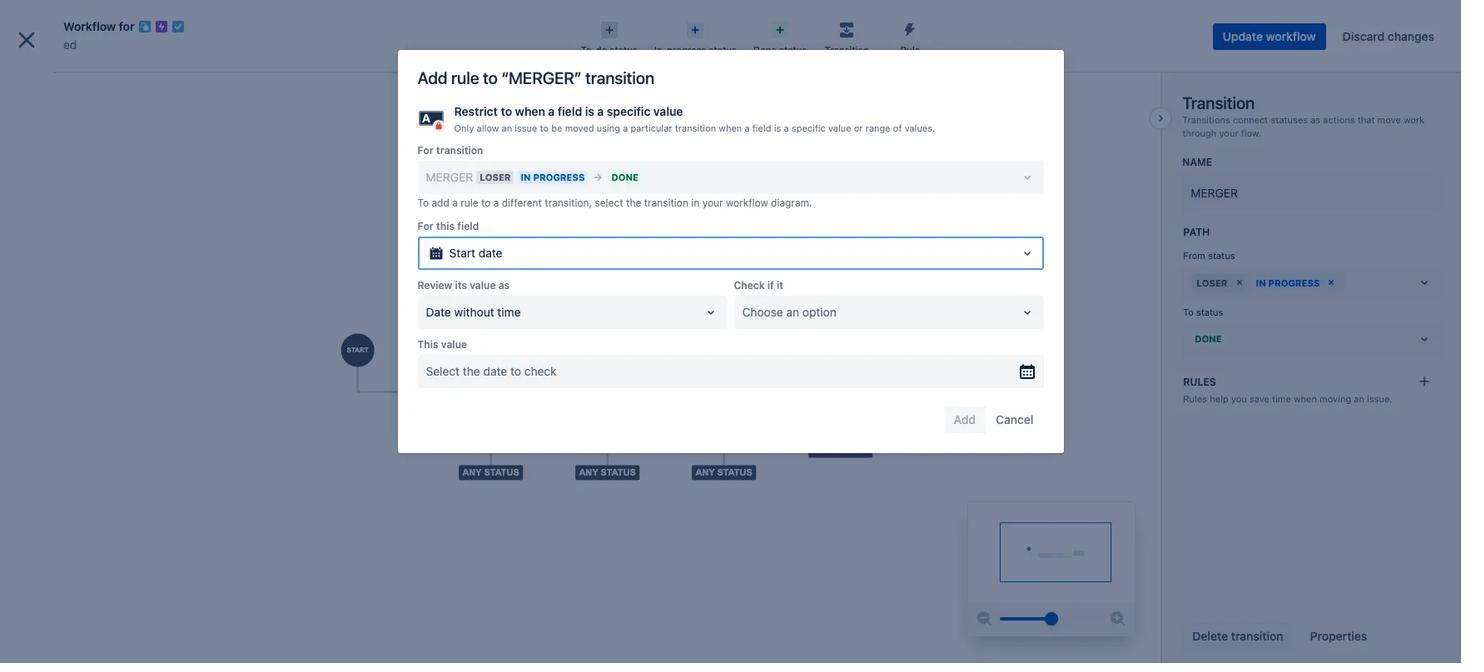 Task type: vqa. For each thing, say whether or not it's contained in the screenshot.
New on the top right
no



Task type: locate. For each thing, give the bounding box(es) containing it.
start
[[449, 245, 476, 260]]

done status
[[754, 44, 807, 55]]

0 horizontal spatial open image
[[701, 302, 721, 322]]

transition left rule
[[825, 44, 870, 55]]

ed down workflow on the left top of the page
[[63, 37, 77, 52]]

2 for from the top
[[418, 220, 434, 232]]

field up moved
[[558, 104, 582, 118]]

close workflow editor image
[[13, 27, 40, 53]]

only
[[454, 122, 474, 133]]

transition dialog
[[0, 0, 1462, 663]]

0 vertical spatial rules
[[1184, 375, 1217, 388]]

0 vertical spatial done
[[754, 44, 777, 55]]

review
[[418, 279, 453, 291]]

open image
[[1017, 243, 1037, 263], [701, 302, 721, 322]]

0 vertical spatial transition
[[825, 44, 870, 55]]

rules up help
[[1184, 375, 1217, 388]]

when left moving
[[1294, 393, 1318, 404]]

this value
[[418, 338, 467, 350]]

ed down ed link
[[50, 72, 64, 87]]

0 vertical spatial time
[[498, 305, 521, 319]]

issue
[[515, 122, 538, 133]]

in-progress status button
[[646, 17, 745, 57]]

1 vertical spatial your
[[703, 196, 723, 209]]

that
[[1358, 114, 1376, 125]]

to inside dialog
[[418, 196, 429, 209]]

for transition element
[[418, 161, 1044, 194]]

0 vertical spatial for
[[418, 144, 434, 156]]

time
[[498, 305, 521, 319], [1273, 393, 1292, 404]]

add
[[432, 196, 450, 209]]

to
[[418, 196, 429, 209], [1184, 307, 1194, 317]]

workflow
[[63, 19, 116, 33]]

an left the issue.
[[1355, 393, 1365, 404]]

for up add
[[418, 144, 434, 156]]

0 vertical spatial your
[[1220, 127, 1239, 138]]

open image inside to status element
[[1415, 329, 1435, 349]]

"merger"
[[502, 68, 582, 87]]

when up issue
[[515, 104, 545, 118]]

1 horizontal spatial to
[[1184, 307, 1194, 317]]

to add a rule to a different transition, select the transition in your workflow diagram.
[[418, 196, 813, 209]]

open image
[[1415, 272, 1435, 292], [1017, 302, 1037, 322], [1415, 329, 1435, 349]]

specific up using
[[607, 104, 651, 118]]

0 horizontal spatial done
[[754, 44, 777, 55]]

1 rules from the top
[[1184, 375, 1217, 388]]

transition
[[585, 68, 655, 87], [675, 122, 716, 133], [436, 144, 483, 156], [644, 196, 689, 209], [1232, 629, 1284, 643]]

when
[[515, 104, 545, 118], [719, 122, 742, 133], [1294, 393, 1318, 404]]

check
[[525, 364, 557, 378]]

ed inside transition dialog
[[63, 37, 77, 52]]

value
[[654, 104, 683, 118], [829, 122, 852, 133], [470, 279, 496, 291], [441, 338, 467, 350]]

1 horizontal spatial your
[[1220, 127, 1239, 138]]

you
[[1232, 393, 1248, 404]]

to right restrict
[[501, 104, 512, 118]]

a right add
[[452, 196, 458, 209]]

1 horizontal spatial workflow
[[1267, 29, 1317, 43]]

path
[[1184, 226, 1210, 239]]

to-
[[581, 44, 596, 55]]

select
[[426, 364, 460, 378]]

0 vertical spatial as
[[1311, 114, 1321, 125]]

the right 'select'
[[626, 196, 642, 209]]

to left be on the top left of the page
[[540, 122, 549, 133]]

1 vertical spatial done
[[1196, 333, 1223, 344]]

1 horizontal spatial transition
[[1183, 93, 1255, 112]]

transition,
[[545, 196, 592, 209]]

1 vertical spatial transition
[[1183, 93, 1255, 112]]

1 horizontal spatial done
[[1196, 333, 1223, 344]]

as up date without time
[[499, 279, 510, 291]]

1 vertical spatial as
[[499, 279, 510, 291]]

1 vertical spatial time
[[1273, 393, 1292, 404]]

1 vertical spatial rules
[[1184, 393, 1208, 404]]

rule right the add
[[451, 68, 479, 87]]

1 vertical spatial open image
[[701, 302, 721, 322]]

status right from
[[1209, 250, 1236, 261]]

update workflow
[[1223, 29, 1317, 43]]

1 vertical spatial to
[[1184, 307, 1194, 317]]

in-
[[655, 44, 667, 55]]

different
[[502, 196, 542, 209]]

2 vertical spatial an
[[1355, 393, 1365, 404]]

Review its value as text field
[[426, 304, 429, 320]]

create banner
[[0, 0, 1462, 47]]

range
[[866, 122, 891, 133]]

1 horizontal spatial an
[[787, 305, 800, 319]]

an inside check if it element
[[787, 305, 800, 319]]

0 vertical spatial an
[[502, 122, 512, 133]]

0 vertical spatial to
[[418, 196, 429, 209]]

merger
[[1191, 186, 1239, 200]]

done down to status
[[1196, 333, 1223, 344]]

in
[[692, 196, 700, 209]]

2 horizontal spatial field
[[753, 122, 772, 133]]

to inside transition dialog
[[1184, 307, 1194, 317]]

discard changes button
[[1333, 23, 1445, 50]]

1 horizontal spatial when
[[719, 122, 742, 133]]

status left transition popup button
[[780, 44, 807, 55]]

to-do status button
[[573, 17, 646, 57]]

0 horizontal spatial workflow
[[726, 196, 769, 209]]

is
[[585, 104, 595, 118], [774, 122, 782, 133]]

0 horizontal spatial as
[[499, 279, 510, 291]]

transition transitions connect statuses as actions that move work through your flow.
[[1183, 93, 1425, 138]]

2 rules from the top
[[1184, 393, 1208, 404]]

issue.
[[1368, 393, 1393, 404]]

0 horizontal spatial an
[[502, 122, 512, 133]]

your
[[1220, 127, 1239, 138], [703, 196, 723, 209]]

is up moved
[[585, 104, 595, 118]]

done for done status
[[754, 44, 777, 55]]

to left add
[[418, 196, 429, 209]]

0 horizontal spatial when
[[515, 104, 545, 118]]

1 vertical spatial the
[[463, 364, 480, 378]]

0 vertical spatial workflow
[[1267, 29, 1317, 43]]

to down from
[[1184, 307, 1194, 317]]

0 vertical spatial ed
[[63, 37, 77, 52]]

transition inside transition transitions connect statuses as actions that move work through your flow.
[[1183, 93, 1255, 112]]

its
[[455, 279, 467, 291]]

specific left or
[[792, 122, 826, 133]]

ed
[[63, 37, 77, 52], [50, 72, 64, 87]]

0 vertical spatial open image
[[1415, 272, 1435, 292]]

rules
[[1184, 375, 1217, 388], [1184, 393, 1208, 404]]

add rule image
[[1419, 375, 1432, 388]]

0 vertical spatial is
[[585, 104, 595, 118]]

time right without
[[498, 305, 521, 319]]

in progress
[[1256, 277, 1321, 288]]

transition right 'delete'
[[1232, 629, 1284, 643]]

workflow down for transition element
[[726, 196, 769, 209]]

2 horizontal spatial an
[[1355, 393, 1365, 404]]

as inside transition transitions connect statuses as actions that move work through your flow.
[[1311, 114, 1321, 125]]

0 horizontal spatial your
[[703, 196, 723, 209]]

date right start
[[479, 245, 503, 260]]

0 horizontal spatial is
[[585, 104, 595, 118]]

open image inside check if it element
[[1017, 302, 1037, 322]]

transition right particular
[[675, 122, 716, 133]]

actions
[[1324, 114, 1356, 125]]

is up for transition element
[[774, 122, 782, 133]]

0 horizontal spatial time
[[498, 305, 521, 319]]

status
[[610, 44, 638, 55], [709, 44, 737, 55], [780, 44, 807, 55], [1209, 250, 1236, 261], [1197, 307, 1224, 317]]

transition down to-do status
[[585, 68, 655, 87]]

statuses
[[1271, 114, 1309, 125]]

0 horizontal spatial specific
[[607, 104, 651, 118]]

transition down only
[[436, 144, 483, 156]]

2 vertical spatial open image
[[1415, 329, 1435, 349]]

rule right add
[[461, 196, 479, 209]]

done inside popup button
[[754, 44, 777, 55]]

0 vertical spatial field
[[558, 104, 582, 118]]

0 vertical spatial date
[[479, 245, 503, 260]]

primary element
[[10, 0, 1145, 46]]

for
[[119, 19, 135, 33]]

2 vertical spatial when
[[1294, 393, 1318, 404]]

done
[[754, 44, 777, 55], [1196, 333, 1223, 344]]

1 vertical spatial field
[[753, 122, 772, 133]]

update
[[1223, 29, 1264, 43]]

0 horizontal spatial transition
[[825, 44, 870, 55]]

0 horizontal spatial to
[[418, 196, 429, 209]]

when inside transition dialog
[[1294, 393, 1318, 404]]

0 horizontal spatial field
[[457, 220, 479, 232]]

1 horizontal spatial time
[[1273, 393, 1292, 404]]

1 horizontal spatial open image
[[1017, 243, 1037, 263]]

1 horizontal spatial as
[[1311, 114, 1321, 125]]

1 vertical spatial is
[[774, 122, 782, 133]]

this
[[418, 338, 439, 350]]

value right this
[[441, 338, 467, 350]]

delete transition button
[[1183, 623, 1294, 650]]

1 vertical spatial open image
[[1017, 302, 1037, 322]]

0 vertical spatial rule
[[451, 68, 479, 87]]

done inside to status element
[[1196, 333, 1223, 344]]

start date
[[449, 245, 503, 260]]

field right this
[[457, 220, 479, 232]]

field up for transition element
[[753, 122, 772, 133]]

choose an option
[[743, 305, 837, 319]]

field
[[558, 104, 582, 118], [753, 122, 772, 133], [457, 220, 479, 232]]

1 vertical spatial an
[[787, 305, 800, 319]]

done right in-progress status
[[754, 44, 777, 55]]

when up for transition element
[[719, 122, 742, 133]]

time right save
[[1273, 393, 1292, 404]]

rules left help
[[1184, 393, 1208, 404]]

2 vertical spatial field
[[457, 220, 479, 232]]

done for done
[[1196, 333, 1223, 344]]

1 vertical spatial workflow
[[726, 196, 769, 209]]

1 vertical spatial ed
[[50, 72, 64, 87]]

0 vertical spatial when
[[515, 104, 545, 118]]

transition up transitions at the top of page
[[1183, 93, 1255, 112]]

date left check
[[484, 364, 507, 378]]

0 vertical spatial the
[[626, 196, 642, 209]]

1 horizontal spatial the
[[626, 196, 642, 209]]

as left actions
[[1311, 114, 1321, 125]]

workflow
[[1267, 29, 1317, 43], [726, 196, 769, 209]]

zoom out image
[[976, 609, 996, 629]]

for for for transition
[[418, 144, 434, 156]]

2 horizontal spatial when
[[1294, 393, 1318, 404]]

workflow for
[[63, 19, 135, 33]]

1 vertical spatial for
[[418, 220, 434, 232]]

your right in
[[703, 196, 723, 209]]

specific
[[607, 104, 651, 118], [792, 122, 826, 133]]

flow.
[[1242, 127, 1262, 138]]

the
[[626, 196, 642, 209], [463, 364, 480, 378]]

1 horizontal spatial is
[[774, 122, 782, 133]]

workflow right update
[[1267, 29, 1317, 43]]

an left option
[[787, 305, 800, 319]]

1 for from the top
[[418, 144, 434, 156]]

for left this
[[418, 220, 434, 232]]

it
[[777, 279, 784, 291]]

to for to add a rule to a different transition, select the transition in your workflow diagram.
[[418, 196, 429, 209]]

loser
[[1197, 277, 1228, 288]]

help
[[1210, 393, 1229, 404]]

1 horizontal spatial field
[[558, 104, 582, 118]]

group
[[7, 305, 193, 395], [7, 305, 193, 350], [7, 350, 193, 395]]

status down loser
[[1197, 307, 1224, 317]]

1 vertical spatial specific
[[792, 122, 826, 133]]

an right the "allow"
[[502, 122, 512, 133]]

transition inside transition popup button
[[825, 44, 870, 55]]

to
[[483, 68, 498, 87], [501, 104, 512, 118], [540, 122, 549, 133], [481, 196, 491, 209], [511, 364, 521, 378]]

jira software image
[[43, 13, 155, 33], [43, 13, 155, 33]]

do
[[596, 44, 607, 55]]

0 vertical spatial open image
[[1017, 243, 1037, 263]]

a
[[548, 104, 555, 118], [598, 104, 604, 118], [623, 122, 628, 133], [745, 122, 750, 133], [784, 122, 789, 133], [452, 196, 458, 209], [494, 196, 499, 209]]

transition for transition
[[825, 44, 870, 55]]

your left flow.
[[1220, 127, 1239, 138]]

value right its at top left
[[470, 279, 496, 291]]

the right select
[[463, 364, 480, 378]]

1 vertical spatial date
[[484, 364, 507, 378]]

for
[[418, 144, 434, 156], [418, 220, 434, 232]]

date
[[479, 245, 503, 260], [484, 364, 507, 378]]



Task type: describe. For each thing, give the bounding box(es) containing it.
progress
[[667, 44, 707, 55]]

progress
[[1269, 277, 1321, 288]]

for for for this field
[[418, 220, 434, 232]]

select
[[595, 196, 624, 209]]

a up be on the top left of the page
[[548, 104, 555, 118]]

status right progress
[[709, 44, 737, 55]]

0 horizontal spatial the
[[463, 364, 480, 378]]

if
[[768, 279, 774, 291]]

a right using
[[623, 122, 628, 133]]

check if it element
[[734, 295, 1044, 329]]

1 vertical spatial rule
[[461, 196, 479, 209]]

workflow inside add rule to "merger" transition dialog
[[726, 196, 769, 209]]

a left or
[[784, 122, 789, 133]]

allow
[[477, 122, 499, 133]]

restrict
[[454, 104, 498, 118]]

date without time
[[426, 305, 521, 319]]

workflow inside button
[[1267, 29, 1317, 43]]

cancel button
[[986, 406, 1044, 433]]

particular
[[631, 122, 673, 133]]

a up for transition element
[[745, 122, 750, 133]]

value left or
[[829, 122, 852, 133]]

zoom in image
[[1109, 609, 1129, 629]]

using
[[597, 122, 621, 133]]

rules for rules
[[1184, 375, 1217, 388]]

to left "different"
[[481, 196, 491, 209]]

Check if it text field
[[743, 304, 746, 320]]

add rule to "merger" transition
[[418, 68, 655, 87]]

for transition
[[418, 144, 483, 156]]

from status
[[1184, 250, 1236, 261]]

in-progress status
[[655, 44, 737, 55]]

discard changes
[[1343, 29, 1435, 43]]

to left check
[[511, 364, 521, 378]]

transition for transition transitions connect statuses as actions that move work through your flow.
[[1183, 93, 1255, 112]]

name
[[1183, 156, 1213, 169]]

open image inside review its value as element
[[701, 302, 721, 322]]

diagram.
[[771, 196, 813, 209]]

to status element
[[1184, 322, 1442, 356]]

transitions
[[1183, 114, 1231, 125]]

from status element
[[1184, 266, 1442, 299]]

transition left in
[[644, 196, 689, 209]]

transition inside restrict to when a field is a specific value only allow an issue to be moved using a particular transition when a field is a specific value or range of values.
[[675, 122, 716, 133]]

create
[[673, 15, 710, 30]]

status for from status
[[1209, 250, 1236, 261]]

an inside restrict to when a field is a specific value only allow an issue to be moved using a particular transition when a field is a specific value or range of values.
[[502, 122, 512, 133]]

Search field
[[1145, 10, 1312, 36]]

or
[[854, 122, 863, 133]]

your inside add rule to "merger" transition dialog
[[703, 196, 723, 209]]

ed link
[[63, 35, 77, 55]]

option
[[803, 305, 837, 319]]

status for to status
[[1197, 307, 1224, 317]]

review its value as
[[418, 279, 510, 291]]

delete transition
[[1193, 629, 1284, 643]]

an inside dialog
[[1355, 393, 1365, 404]]

your inside transition transitions connect statuses as actions that move work through your flow.
[[1220, 127, 1239, 138]]

work
[[1404, 114, 1425, 125]]

add
[[418, 68, 448, 87]]

rule
[[901, 44, 921, 55]]

values.
[[905, 122, 936, 133]]

properties button
[[1301, 623, 1378, 650]]

properties
[[1311, 629, 1368, 643]]

changes
[[1388, 29, 1435, 43]]

Zoom level range field
[[1001, 602, 1104, 636]]

check if it
[[734, 279, 784, 291]]

value up particular
[[654, 104, 683, 118]]

through
[[1183, 127, 1217, 138]]

select the date to check
[[426, 364, 557, 378]]

moved
[[565, 122, 594, 133]]

from
[[1184, 250, 1206, 261]]

to up restrict
[[483, 68, 498, 87]]

in
[[1256, 277, 1267, 288]]

moving
[[1320, 393, 1352, 404]]

1 vertical spatial when
[[719, 122, 742, 133]]

this
[[436, 220, 455, 232]]

add rule to "merger" transition dialog
[[398, 50, 1064, 453]]

transition button
[[816, 17, 879, 57]]

a up using
[[598, 104, 604, 118]]

delete
[[1193, 629, 1229, 643]]

rules help you save time when moving an issue.
[[1184, 393, 1393, 404]]

you're in the workflow viewfinder, use the arrow keys to move it element
[[969, 502, 1136, 602]]

save
[[1250, 393, 1270, 404]]

for this field
[[418, 220, 479, 232]]

time inside review its value as element
[[498, 305, 521, 319]]

clear image
[[1233, 276, 1246, 289]]

time inside transition dialog
[[1273, 393, 1292, 404]]

to-do status
[[581, 44, 638, 55]]

to for to status
[[1184, 307, 1194, 317]]

date
[[426, 305, 451, 319]]

cancel
[[996, 412, 1034, 426]]

review its value as element
[[418, 295, 728, 329]]

of
[[894, 122, 902, 133]]

open image for done
[[1415, 329, 1435, 349]]

1 horizontal spatial specific
[[792, 122, 826, 133]]

check
[[734, 279, 765, 291]]

open image for loser
[[1415, 272, 1435, 292]]

transition inside button
[[1232, 629, 1284, 643]]

create button
[[663, 10, 720, 36]]

as inside add rule to "merger" transition dialog
[[499, 279, 510, 291]]

to status
[[1184, 307, 1224, 317]]

be
[[552, 122, 563, 133]]

status for done status
[[780, 44, 807, 55]]

clear image
[[1326, 276, 1339, 289]]

a left "different"
[[494, 196, 499, 209]]

choose
[[743, 305, 784, 319]]

discard
[[1343, 29, 1385, 43]]

connect
[[1233, 114, 1269, 125]]

rule button
[[879, 17, 942, 57]]

status right do
[[610, 44, 638, 55]]

move
[[1378, 114, 1402, 125]]

without
[[454, 305, 494, 319]]

0 vertical spatial specific
[[607, 104, 651, 118]]

rules for rules help you save time when moving an issue.
[[1184, 393, 1208, 404]]



